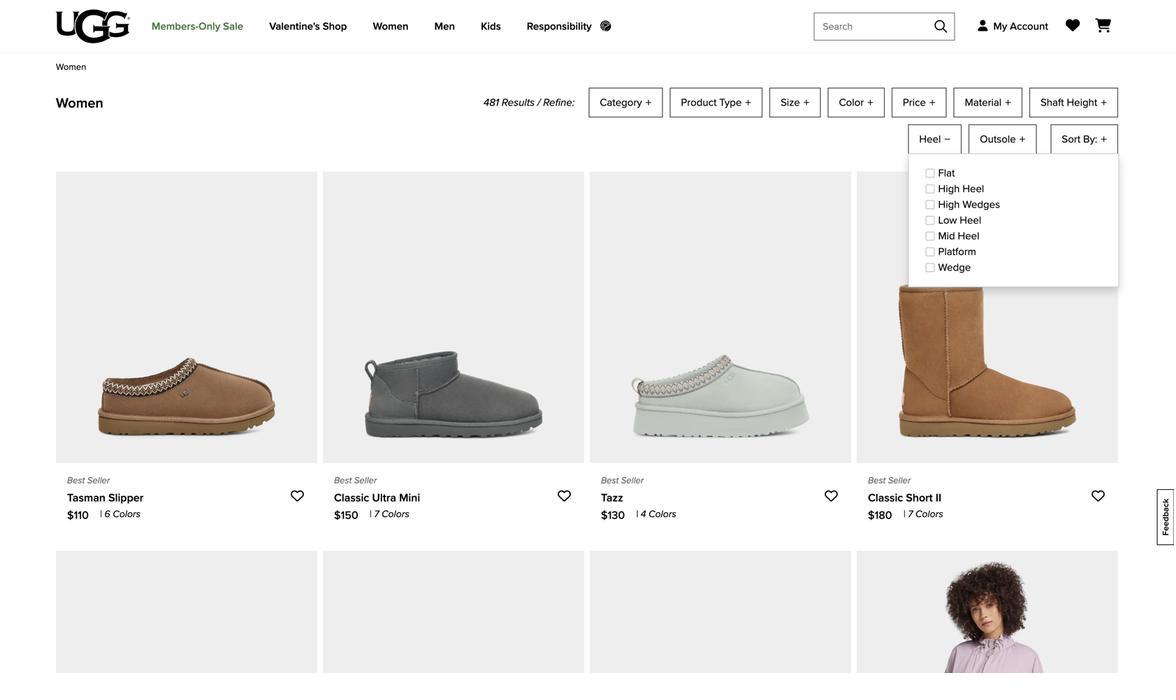 Task type: describe. For each thing, give the bounding box(es) containing it.
6
[[105, 507, 110, 521]]

platform
[[939, 244, 977, 260]]

square image for high wedges
[[926, 200, 935, 210]]

heel up flat
[[920, 132, 941, 147]]

a woman and a man posing looking at the camera, wearing tasman slippers on a neutral background. image
[[837, 0, 1077, 25]]

classic ultra mini platform image
[[56, 551, 317, 673]]

best for classic ultra mini
[[334, 474, 352, 487]]

heel for mid heel
[[958, 228, 980, 244]]

men button
[[424, 0, 471, 53]]

low
[[939, 213, 958, 228]]

$150
[[334, 507, 359, 524]]

flat link
[[926, 166, 1102, 181]]

classic for $150
[[334, 490, 369, 506]]

colors for tasman slipper
[[113, 507, 141, 521]]

mini
[[399, 490, 420, 506]]

classic short ii
[[869, 490, 942, 506]]

product type link
[[681, 95, 752, 111]]

members-
[[152, 18, 199, 34]]

wishlist image for tasman slipper
[[289, 490, 306, 503]]

feedback button
[[1154, 489, 1175, 545]]

square image for mid heel
[[926, 231, 935, 242]]

menu containing members-only sale
[[141, 0, 627, 53]]

high wedges link
[[926, 197, 1102, 213]]

product quiz
[[837, 30, 900, 45]]

women link
[[56, 60, 86, 74]]

classic short ii image
[[857, 172, 1119, 463]]

new arrivals button
[[587, 25, 649, 45]]

tazz link
[[601, 490, 823, 507]]

refine:
[[544, 95, 575, 110]]

feedback
[[1160, 499, 1173, 536]]

classic for $180
[[869, 490, 904, 506]]

heel link
[[920, 132, 951, 147]]

2 vertical spatial women
[[56, 93, 103, 113]]

ultra
[[372, 490, 396, 506]]

material link
[[966, 95, 1012, 111]]

cookie consent banner dialog
[[0, 609, 1175, 673]]

high heel
[[939, 181, 985, 197]]

search image
[[935, 20, 948, 33]]

winny jacket image
[[857, 551, 1119, 673]]

product quiz button
[[837, 25, 900, 45]]

mid heel
[[939, 228, 980, 244]]

low heel
[[939, 213, 982, 228]]

seller for $110
[[87, 474, 110, 487]]

short
[[907, 490, 933, 506]]

apparel
[[338, 30, 376, 45]]

classic mini ii boot image
[[323, 551, 585, 673]]

size
[[781, 95, 801, 110]]

7 for ultra
[[374, 507, 379, 521]]

4
[[641, 507, 647, 521]]

type
[[720, 95, 742, 110]]

shaft height
[[1041, 95, 1098, 110]]

| 7 colors for ultra
[[370, 507, 410, 521]]

kids
[[481, 18, 501, 34]]

7 for short
[[908, 507, 914, 521]]

best seller for tasman slipper
[[67, 474, 110, 487]]

high heel link
[[926, 181, 1102, 197]]

shaft
[[1041, 95, 1065, 110]]

members-only sale
[[152, 18, 243, 34]]

responsibility button
[[517, 0, 627, 53]]

new arrivals
[[587, 30, 649, 45]]

shaft height link
[[1041, 95, 1108, 111]]

sale
[[223, 18, 243, 34]]

sort
[[1063, 132, 1081, 147]]

valentine's shop
[[269, 18, 347, 34]]

heart image
[[1066, 18, 1081, 32]]

| 6 colors
[[100, 507, 141, 521]]

$180
[[869, 507, 893, 524]]

only
[[199, 18, 220, 34]]

classic ultra mini link
[[334, 490, 556, 507]]

:
[[1096, 132, 1098, 147]]

user image
[[979, 20, 988, 31]]

seller for $150
[[354, 474, 377, 487]]

price
[[903, 95, 927, 110]]

results
[[502, 95, 535, 110]]

481 results / refine:
[[484, 95, 575, 110]]

wedge link
[[926, 260, 1102, 276]]

arrivals
[[612, 30, 649, 45]]

outsole link
[[980, 132, 1026, 147]]

product for product quiz
[[837, 30, 875, 45]]

tazz, tazzle, classic slipper ii and scuffette ii are displayed on a neutral floor. image
[[587, 0, 827, 25]]

wedge
[[939, 260, 972, 275]]

classic ultra mini image
[[323, 172, 585, 463]]

best for classic short ii
[[869, 474, 886, 487]]

slipper
[[108, 490, 144, 506]]

tasman
[[67, 490, 106, 506]]

heel for low heel
[[960, 213, 982, 228]]

wishlist image for classic short ii
[[1090, 490, 1108, 503]]

square image for high heel
[[926, 184, 935, 194]]

women for women dropdown button
[[373, 18, 409, 34]]

color
[[840, 95, 864, 110]]

wishlist image for tazz
[[823, 490, 841, 503]]

colors for tazz
[[649, 507, 677, 521]]

high for high wedges
[[939, 197, 960, 212]]

classic short ii link
[[869, 490, 1090, 507]]

seller for $130
[[621, 474, 644, 487]]



Task type: locate. For each thing, give the bounding box(es) containing it.
4 colors from the left
[[916, 507, 944, 521]]

price link
[[903, 95, 936, 111]]

colors for classic short ii
[[916, 507, 944, 521]]

| down classic ultra mini
[[370, 507, 372, 521]]

best seller for tazz
[[601, 474, 644, 487]]

3 | from the left
[[636, 507, 639, 521]]

|
[[100, 507, 102, 521], [370, 507, 372, 521], [636, 507, 639, 521], [904, 507, 906, 521]]

$130
[[601, 507, 625, 524]]

colors down ii
[[916, 507, 944, 521]]

square image
[[926, 184, 935, 194], [926, 200, 935, 210], [926, 247, 935, 257], [926, 263, 935, 273]]

seller
[[87, 474, 110, 487], [354, 474, 377, 487], [621, 474, 644, 487], [889, 474, 911, 487]]

best seller for classic ultra mini
[[334, 474, 377, 487]]

best up the tasman
[[67, 474, 85, 487]]

1 horizontal spatial product
[[837, 30, 875, 45]]

best for tasman slipper
[[67, 474, 85, 487]]

4 seller from the left
[[889, 474, 911, 487]]

ii
[[936, 490, 942, 506]]

1 vertical spatial women
[[56, 60, 86, 74]]

valentine's
[[269, 18, 320, 34]]

account
[[1011, 19, 1049, 34]]

1 horizontal spatial 7
[[908, 507, 914, 521]]

1 seller from the left
[[87, 474, 110, 487]]

1 square image from the top
[[926, 184, 935, 194]]

2 square image from the top
[[926, 200, 935, 210]]

1 horizontal spatial wishlist image
[[823, 490, 841, 503]]

my account
[[994, 19, 1049, 34]]

high wedges
[[939, 197, 1001, 212]]

best seller for classic short ii
[[869, 474, 911, 487]]

3 colors from the left
[[649, 507, 677, 521]]

1 horizontal spatial classic
[[869, 490, 904, 506]]

menu
[[141, 0, 627, 53]]

| for $180
[[904, 507, 906, 521]]

platform link
[[926, 244, 1102, 260]]

material
[[966, 95, 1002, 110]]

| 7 colors for short
[[904, 507, 944, 521]]

square image for wedge
[[926, 263, 935, 273]]

women button
[[363, 0, 424, 53]]

1 wishlist image from the left
[[556, 490, 573, 503]]

| 7 colors down ultra
[[370, 507, 410, 521]]

3 square image from the top
[[926, 231, 935, 242]]

footwear
[[88, 30, 134, 45]]

1 colors from the left
[[113, 507, 141, 521]]

0 horizontal spatial 7
[[374, 507, 379, 521]]

tasman slipper
[[67, 490, 144, 506]]

2 vertical spatial square image
[[926, 231, 935, 242]]

wishlist image
[[556, 490, 573, 503], [823, 490, 841, 503]]

| left 4 at the right bottom
[[636, 507, 639, 521]]

seller up tasman slipper
[[87, 474, 110, 487]]

square image inside low heel link
[[926, 215, 935, 226]]

sort by :
[[1063, 132, 1098, 147]]

high
[[939, 181, 960, 197], [939, 197, 960, 212]]

square image for flat
[[926, 168, 935, 179]]

mid heel link
[[926, 228, 1102, 244]]

3 best seller from the left
[[601, 474, 644, 487]]

new
[[587, 30, 609, 45]]

wishlist image for classic ultra mini
[[556, 490, 573, 503]]

person posing slightly crouched wearing estella bralette and britta pant on a neutral background. image
[[338, 0, 577, 25]]

heel down low heel
[[958, 228, 980, 244]]

2 classic from the left
[[869, 490, 904, 506]]

0 horizontal spatial wishlist image
[[289, 490, 306, 503]]

tasman slipper image
[[56, 172, 317, 463]]

height
[[1067, 95, 1098, 110]]

square image left flat
[[926, 168, 935, 179]]

best up 'tazz'
[[601, 474, 619, 487]]

Search search field
[[814, 12, 955, 40]]

person posing standing wearing adirondack boot iii on a neutral background. image
[[88, 0, 328, 25]]

classic up $180
[[869, 490, 904, 506]]

best up classic short ii
[[869, 474, 886, 487]]

members-only sale button
[[141, 0, 259, 53]]

square image inside wedge link
[[926, 263, 935, 273]]

2 best seller from the left
[[334, 474, 377, 487]]

1 7 from the left
[[374, 507, 379, 521]]

my
[[994, 19, 1008, 34]]

tazz image
[[590, 172, 852, 463]]

2 best from the left
[[334, 474, 352, 487]]

| 4 colors
[[636, 507, 677, 521]]

dialog
[[0, 0, 1175, 673]]

square image left low at the top of page
[[926, 215, 935, 226]]

2 square image from the top
[[926, 215, 935, 226]]

best seller up classic ultra mini
[[334, 474, 377, 487]]

colors right 4 at the right bottom
[[649, 507, 677, 521]]

1 vertical spatial product
[[681, 95, 717, 110]]

classic ultra mini
[[334, 490, 420, 506]]

classic up $150
[[334, 490, 369, 506]]

square image inside high wedges link
[[926, 200, 935, 210]]

best seller up classic short ii
[[869, 474, 911, 487]]

square image left mid
[[926, 231, 935, 242]]

colors for classic ultra mini
[[382, 507, 410, 521]]

2 colors from the left
[[382, 507, 410, 521]]

square image for platform
[[926, 247, 935, 257]]

heel down high wedges
[[960, 213, 982, 228]]

mid
[[939, 228, 956, 244]]

1 square image from the top
[[926, 168, 935, 179]]

best for tazz
[[601, 474, 619, 487]]

1 best seller from the left
[[67, 474, 110, 487]]

3 square image from the top
[[926, 247, 935, 257]]

colors down ultra
[[382, 507, 410, 521]]

1 vertical spatial square image
[[926, 215, 935, 226]]

square image inside flat link
[[926, 168, 935, 179]]

4 | from the left
[[904, 507, 906, 521]]

481
[[484, 95, 499, 110]]

square image inside mid heel link
[[926, 231, 935, 242]]

product left type
[[681, 95, 717, 110]]

2 | 7 colors from the left
[[904, 507, 944, 521]]

product inside button
[[837, 30, 875, 45]]

2 wishlist image from the left
[[823, 490, 841, 503]]

3 seller from the left
[[621, 474, 644, 487]]

tab list containing category
[[524, 88, 1120, 288]]

best seller
[[67, 474, 110, 487], [334, 474, 377, 487], [601, 474, 644, 487], [869, 474, 911, 487]]

by
[[1084, 132, 1096, 147]]

None search field
[[814, 12, 957, 40]]

valentine's shop button
[[259, 0, 363, 53]]

1 | 7 colors from the left
[[370, 507, 410, 521]]

square image inside high heel link
[[926, 184, 935, 194]]

| for $150
[[370, 507, 372, 521]]

1 horizontal spatial wishlist image
[[1090, 490, 1108, 503]]

high up low at the top of page
[[939, 197, 960, 212]]

apparel button
[[338, 25, 376, 45]]

7 down classic ultra mini
[[374, 507, 379, 521]]

responsibility
[[527, 18, 592, 34]]

1 wishlist image from the left
[[289, 490, 306, 503]]

7 down classic short ii
[[908, 507, 914, 521]]

2 high from the top
[[939, 197, 960, 212]]

0 vertical spatial square image
[[926, 168, 935, 179]]

seller up 'tazz'
[[621, 474, 644, 487]]

quiz
[[878, 30, 900, 45]]

high down flat
[[939, 181, 960, 197]]

product
[[837, 30, 875, 45], [681, 95, 717, 110]]

4 best from the left
[[869, 474, 886, 487]]

tab list
[[524, 88, 1120, 288]]

low heel link
[[926, 213, 1102, 228]]

best
[[67, 474, 85, 487], [334, 474, 352, 487], [601, 474, 619, 487], [869, 474, 886, 487]]

2 seller from the left
[[354, 474, 377, 487]]

0 vertical spatial women
[[373, 18, 409, 34]]

product left quiz
[[837, 30, 875, 45]]

seller up classic short ii
[[889, 474, 911, 487]]

outsole
[[980, 132, 1017, 147]]

1 horizontal spatial | 7 colors
[[904, 507, 944, 521]]

1 high from the top
[[939, 181, 960, 197]]

colors down the slipper
[[113, 507, 141, 521]]

2 wishlist image from the left
[[1090, 490, 1108, 503]]

category
[[600, 95, 642, 110]]

3 best from the left
[[601, 474, 619, 487]]

0 horizontal spatial product
[[681, 95, 717, 110]]

2 7 from the left
[[908, 507, 914, 521]]

neumel x image
[[590, 551, 852, 673]]

square image
[[926, 168, 935, 179], [926, 215, 935, 226], [926, 231, 935, 242]]

best seller up the tasman
[[67, 474, 110, 487]]

color link
[[840, 95, 874, 111]]

| down classic short ii
[[904, 507, 906, 521]]

tasman slipper link
[[67, 490, 289, 507]]

1 classic from the left
[[334, 490, 369, 506]]

seller up classic ultra mini
[[354, 474, 377, 487]]

| for $130
[[636, 507, 639, 521]]

high for high heel
[[939, 181, 960, 197]]

0 horizontal spatial classic
[[334, 490, 369, 506]]

square image inside platform "link"
[[926, 247, 935, 257]]

kids button
[[471, 0, 517, 53]]

wedges
[[963, 197, 1001, 212]]

women for women link
[[56, 60, 86, 74]]

1 best from the left
[[67, 474, 85, 487]]

1 | from the left
[[100, 507, 102, 521]]

women inside dropdown button
[[373, 18, 409, 34]]

/
[[538, 95, 541, 110]]

4 square image from the top
[[926, 263, 935, 273]]

product for product type
[[681, 95, 717, 110]]

heel for high heel
[[963, 181, 985, 197]]

wishlist image
[[289, 490, 306, 503], [1090, 490, 1108, 503]]

0 horizontal spatial wishlist image
[[556, 490, 573, 503]]

best up $150
[[334, 474, 352, 487]]

| 7 colors
[[370, 507, 410, 521], [904, 507, 944, 521]]

size link
[[781, 95, 810, 111]]

footwear button
[[88, 25, 134, 45]]

4 best seller from the left
[[869, 474, 911, 487]]

women
[[373, 18, 409, 34], [56, 60, 86, 74], [56, 93, 103, 113]]

men
[[435, 18, 455, 34]]

product type
[[681, 95, 742, 110]]

$110
[[67, 507, 89, 524]]

tazz
[[601, 490, 624, 506]]

shop
[[323, 18, 347, 34]]

| for $110
[[100, 507, 102, 521]]

seller for $180
[[889, 474, 911, 487]]

2 | from the left
[[370, 507, 372, 521]]

| left 6
[[100, 507, 102, 521]]

best seller up 'tazz'
[[601, 474, 644, 487]]

flat
[[939, 166, 956, 181]]

square image for low heel
[[926, 215, 935, 226]]

7
[[374, 507, 379, 521], [908, 507, 914, 521]]

heel up high wedges
[[963, 181, 985, 197]]

0 horizontal spatial | 7 colors
[[370, 507, 410, 521]]

| 7 colors down short at the right bottom
[[904, 507, 944, 521]]

category link
[[600, 95, 652, 111]]

0 vertical spatial product
[[837, 30, 875, 45]]

heel
[[920, 132, 941, 147], [963, 181, 985, 197], [960, 213, 982, 228], [958, 228, 980, 244]]



Task type: vqa. For each thing, say whether or not it's contained in the screenshot.
second "| 7 Colors" from the right
yes



